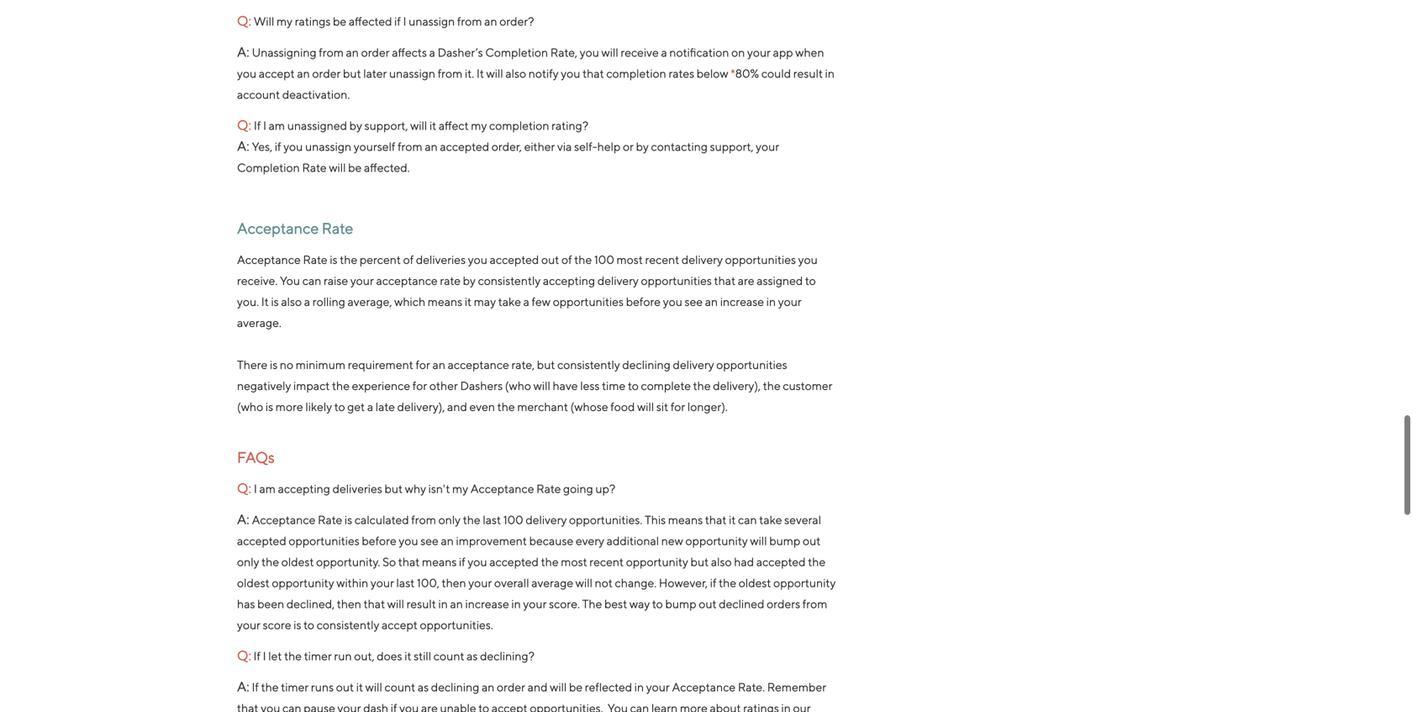 Task type: vqa. For each thing, say whether or not it's contained in the screenshot.
as
yes



Task type: describe. For each thing, give the bounding box(es) containing it.
opportunity down "new"
[[626, 555, 689, 569]]

even
[[470, 400, 495, 414]]

rate for acceptance rate is calculated from only the last 100 delivery opportunities. this means that it can take several accepted opportunities before you see an improvement because every additional new opportunity will bump out only the oldest opportunity. so that means if you accepted the most recent opportunity but also had accepted the oldest opportunity within your last 100, then your overall average will not change. however, if the oldest opportunity has been declined, then that will result in an increase in your score. the best way to bump out declined orders from your score is to consistently accept opportunities.
[[318, 513, 343, 527]]

experience
[[352, 379, 411, 393]]

the inside if the timer runs out it will count as declining an order and will be reflected in your acceptance rate. remember that you can pause your dash if you are unable to accept opportunities.  you can learn more about ratings in ou
[[261, 680, 279, 694]]

or
[[623, 139, 634, 153]]

account
[[237, 87, 280, 101]]

raise
[[324, 274, 348, 287]]

i inside q: if i am unassigned by support, will it affect my completion rating? a:
[[263, 118, 267, 132]]

0 vertical spatial bump
[[770, 534, 801, 548]]

get
[[348, 400, 365, 414]]

requirement
[[348, 358, 414, 372]]

to left "get"
[[334, 400, 345, 414]]

via
[[558, 139, 572, 153]]

ratings inside q: will my ratings be affected if i unassign from an order?
[[295, 14, 331, 28]]

declining inside if the timer runs out it will count as declining an order and will be reflected in your acceptance rate. remember that you can pause your dash if you are unable to accept opportunities.  you can learn more about ratings in ou
[[431, 680, 480, 694]]

1 vertical spatial bump
[[666, 597, 697, 611]]

will left reflected
[[550, 680, 567, 694]]

a right affects
[[429, 45, 436, 59]]

out inside acceptance rate is the percent of deliveries you accepted out of the 100 most recent delivery opportunities you receive. you can raise your acceptance rate by consistently accepting delivery opportunities that are assigned to you. it is also a rolling average, which means it may take a few opportunities before you see an increase in your average.
[[542, 253, 560, 266]]

your down so
[[371, 576, 394, 590]]

are inside if the timer runs out it will count as declining an order and will be reflected in your acceptance rate. remember that you can pause your dash if you are unable to accept opportunities.  you can learn more about ratings in ou
[[421, 701, 438, 712]]

my inside q: will my ratings be affected if i unassign from an order?
[[277, 14, 293, 28]]

that inside unassigning from an order affects a dasher's completion rate, you will receive a notification on your app when you accept an order but later unassign from it. it will also notify you that completion rates below
[[583, 66, 604, 80]]

could
[[762, 66, 791, 80]]

change.
[[615, 576, 657, 590]]

1 vertical spatial opportunities.
[[420, 618, 493, 632]]

i inside q: will my ratings be affected if i unassign from an order?
[[403, 14, 407, 28]]

be inside if the timer runs out it will count as declining an order and will be reflected in your acceptance rate. remember that you can pause your dash if you are unable to accept opportunities.  you can learn more about ratings in ou
[[569, 680, 583, 694]]

in inside acceptance rate is the percent of deliveries you accepted out of the 100 most recent delivery opportunities you receive. you can raise your acceptance rate by consistently accepting delivery opportunities that are assigned to you. it is also a rolling average, which means it may take a few opportunities before you see an increase in your average.
[[767, 295, 776, 308]]

unassigned
[[287, 118, 347, 132]]

will right it.
[[487, 66, 503, 80]]

in down remember
[[782, 701, 791, 712]]

food
[[611, 400, 635, 414]]

pause
[[304, 701, 335, 712]]

negatively
[[237, 379, 291, 393]]

customer
[[783, 379, 833, 393]]

if right 'however,'
[[710, 576, 717, 590]]

order,
[[492, 139, 522, 153]]

affects
[[392, 45, 427, 59]]

1 horizontal spatial delivery),
[[713, 379, 761, 393]]

several
[[785, 513, 822, 527]]

from up the deactivation.
[[319, 45, 344, 59]]

let
[[268, 649, 282, 663]]

your inside yes, if you unassign yourself from an accepted order, either via self-help or by contacting support, your completion rate will be affected.
[[756, 139, 780, 153]]

0 horizontal spatial (who
[[237, 400, 263, 414]]

few
[[532, 295, 551, 308]]

your down has
[[237, 618, 261, 632]]

there is no minimum requirement for an acceptance rate, but consistently declining delivery opportunities negatively impact the experience for other dashers (who will have less time to complete the delivery), the customer (who is more likely to get a late delivery), and even the merchant (whose food will sit for longer).
[[237, 358, 833, 414]]

accepted inside yes, if you unassign yourself from an accepted order, either via self-help or by contacting support, your completion rate will be affected.
[[440, 139, 490, 153]]

0 horizontal spatial delivery),
[[397, 400, 445, 414]]

but inside unassigning from an order affects a dasher's completion rate, you will receive a notification on your app when you accept an order but later unassign from it. it will also notify you that completion rates below
[[343, 66, 361, 80]]

acceptance for acceptance rate
[[237, 219, 319, 237]]

80% could result in account deactivation.
[[237, 66, 835, 101]]

i inside "q: i am accepting deliveries but why isn't my acceptance rate going up?"
[[254, 482, 257, 496]]

calculated
[[355, 513, 409, 527]]

q: will my ratings be affected if i unassign from an order?
[[237, 12, 534, 28]]

deactivation.
[[282, 87, 350, 101]]

also inside unassigning from an order affects a dasher's completion rate, you will receive a notification on your app when you accept an order but later unassign from it. it will also notify you that completion rates below
[[506, 66, 527, 80]]

up?
[[596, 482, 616, 496]]

isn't
[[429, 482, 450, 496]]

will up merchant
[[534, 379, 551, 393]]

no
[[280, 358, 294, 372]]

dashers
[[460, 379, 503, 393]]

faqs
[[237, 448, 275, 466]]

1 vertical spatial for
[[413, 379, 427, 393]]

you
[[280, 274, 300, 287]]

in inside 80% could result in account deactivation.
[[826, 66, 835, 80]]

2 vertical spatial for
[[671, 400, 686, 414]]

count inside if the timer runs out it will count as declining an order and will be reflected in your acceptance rate. remember that you can pause your dash if you are unable to accept opportunities.  you can learn more about ratings in ou
[[385, 680, 416, 694]]

2 horizontal spatial oldest
[[739, 576, 772, 590]]

1 horizontal spatial order
[[361, 45, 390, 59]]

deliveries inside acceptance rate is the percent of deliveries you accepted out of the 100 most recent delivery opportunities you receive. you can raise your acceptance rate by consistently accepting delivery opportunities that are assigned to you. it is also a rolling average, which means it may take a few opportunities before you see an increase in your average.
[[416, 253, 466, 266]]

acceptance for acceptance rate is the percent of deliveries you accepted out of the 100 most recent delivery opportunities you receive. you can raise your acceptance rate by consistently accepting delivery opportunities that are assigned to you. it is also a rolling average, which means it may take a few opportunities before you see an increase in your average.
[[237, 253, 301, 266]]

1 horizontal spatial only
[[439, 513, 461, 527]]

by inside q: if i am unassigned by support, will it affect my completion rating? a:
[[350, 118, 362, 132]]

q: for q: if i let the timer run out, does it still count as declining?
[[237, 647, 251, 663]]

reflected
[[585, 680, 633, 694]]

a: inside q: if i am unassigned by support, will it affect my completion rating? a:
[[237, 138, 249, 154]]

unassigning
[[252, 45, 317, 59]]

can left the learn
[[630, 701, 649, 712]]

your inside unassigning from an order affects a dasher's completion rate, you will receive a notification on your app when you accept an order but later unassign from it. it will also notify you that completion rates below
[[748, 45, 771, 59]]

in down 100,
[[439, 597, 448, 611]]

accepted inside acceptance rate is the percent of deliveries you accepted out of the 100 most recent delivery opportunities you receive. you can raise your acceptance rate by consistently accepting delivery opportunities that are assigned to you. it is also a rolling average, which means it may take a few opportunities before you see an increase in your average.
[[490, 253, 539, 266]]

why
[[405, 482, 426, 496]]

result inside 80% could result in account deactivation.
[[794, 66, 823, 80]]

out,
[[354, 649, 375, 663]]

acceptance inside "q: i am accepting deliveries but why isn't my acceptance rate going up?"
[[471, 482, 534, 496]]

out down several
[[803, 534, 821, 548]]

be inside q: will my ratings be affected if i unassign from an order?
[[333, 14, 347, 28]]

rate,
[[512, 358, 535, 372]]

recent inside acceptance rate is calculated from only the last 100 delivery opportunities. this means that it can take several accepted opportunities before you see an improvement because every additional new opportunity will bump out only the oldest opportunity. so that means if you accepted the most recent opportunity but also had accepted the oldest opportunity within your last 100, then your overall average will not change. however, if the oldest opportunity has been declined, then that will result in an increase in your score. the best way to bump out declined orders from your score is to consistently accept opportunities.
[[590, 555, 624, 569]]

rate
[[440, 274, 461, 287]]

support, inside q: if i am unassigned by support, will it affect my completion rating? a:
[[365, 118, 408, 132]]

100 inside acceptance rate is the percent of deliveries you accepted out of the 100 most recent delivery opportunities you receive. you can raise your acceptance rate by consistently accepting delivery opportunities that are assigned to you. it is also a rolling average, which means it may take a few opportunities before you see an increase in your average.
[[594, 253, 615, 266]]

will down so
[[388, 597, 404, 611]]

completion inside q: if i am unassigned by support, will it affect my completion rating? a:
[[489, 118, 550, 132]]

app
[[773, 45, 794, 59]]

1 vertical spatial order
[[312, 66, 341, 80]]

timer inside if the timer runs out it will count as declining an order and will be reflected in your acceptance rate. remember that you can pause your dash if you are unable to accept opportunities.  you can learn more about ratings in ou
[[281, 680, 309, 694]]

you inside yes, if you unassign yourself from an accepted order, either via self-help or by contacting support, your completion rate will be affected.
[[284, 139, 303, 153]]

an inside if the timer runs out it will count as declining an order and will be reflected in your acceptance rate. remember that you can pause your dash if you are unable to accept opportunities.  you can learn more about ratings in ou
[[482, 680, 495, 694]]

but inside there is no minimum requirement for an acceptance rate, but consistently declining delivery opportunities negatively impact the experience for other dashers (who will have less time to complete the delivery), the customer (who is more likely to get a late delivery), and even the merchant (whose food will sit for longer).
[[537, 358, 555, 372]]

because
[[530, 534, 574, 548]]

rate.
[[738, 680, 765, 694]]

my inside q: if i am unassigned by support, will it affect my completion rating? a:
[[471, 118, 487, 132]]

more inside if the timer runs out it will count as declining an order and will be reflected in your acceptance rate. remember that you can pause your dash if you are unable to accept opportunities.  you can learn more about ratings in ou
[[680, 701, 708, 712]]

0 horizontal spatial oldest
[[237, 576, 270, 590]]

on
[[732, 45, 745, 59]]

is left no
[[270, 358, 278, 372]]

dash
[[363, 701, 389, 712]]

way
[[630, 597, 650, 611]]

sit
[[657, 400, 669, 414]]

if inside q: will my ratings be affected if i unassign from an order?
[[395, 14, 401, 28]]

there
[[237, 358, 268, 372]]

however,
[[659, 576, 708, 590]]

an inside acceptance rate is the percent of deliveries you accepted out of the 100 most recent delivery opportunities you receive. you can raise your acceptance rate by consistently accepting delivery opportunities that are assigned to you. it is also a rolling average, which means it may take a few opportunities before you see an increase in your average.
[[705, 295, 718, 308]]

count inside q: if i let the timer run out, does it still count as declining?
[[434, 649, 465, 663]]

within
[[337, 576, 369, 590]]

*
[[731, 66, 736, 80]]

will up the had
[[750, 534, 767, 548]]

can left pause at left bottom
[[283, 701, 302, 712]]

in down the overall
[[512, 597, 521, 611]]

0 vertical spatial then
[[442, 576, 466, 590]]

you.
[[237, 295, 259, 308]]

from left it.
[[438, 66, 463, 80]]

recent inside acceptance rate is the percent of deliveries you accepted out of the 100 most recent delivery opportunities you receive. you can raise your acceptance rate by consistently accepting delivery opportunities that are assigned to you. it is also a rolling average, which means it may take a few opportunities before you see an increase in your average.
[[645, 253, 680, 266]]

dasher's
[[438, 45, 483, 59]]

less
[[580, 379, 600, 393]]

rate inside "q: i am accepting deliveries but why isn't my acceptance rate going up?"
[[537, 482, 561, 496]]

acceptance rate is calculated from only the last 100 delivery opportunities. this means that it can take several accepted opportunities before you see an improvement because every additional new opportunity will bump out only the oldest opportunity. so that means if you accepted the most recent opportunity but also had accepted the oldest opportunity within your last 100, then your overall average will not change. however, if the oldest opportunity has been declined, then that will result in an increase in your score. the best way to bump out declined orders from your score is to consistently accept opportunities.
[[237, 513, 836, 632]]

this
[[645, 513, 666, 527]]

1 horizontal spatial last
[[483, 513, 501, 527]]

when
[[796, 45, 825, 59]]

1 horizontal spatial oldest
[[282, 555, 314, 569]]

also inside acceptance rate is the percent of deliveries you accepted out of the 100 most recent delivery opportunities you receive. you can raise your acceptance rate by consistently accepting delivery opportunities that are assigned to you. it is also a rolling average, which means it may take a few opportunities before you see an increase in your average.
[[281, 295, 302, 308]]

new
[[662, 534, 684, 548]]

1 vertical spatial last
[[397, 576, 415, 590]]

is down negatively
[[266, 400, 273, 414]]

the inside q: if i let the timer run out, does it still count as declining?
[[284, 649, 302, 663]]

a: for acceptance rate is calculated from only the last 100 delivery opportunities. this means that it can take several accepted opportunities before you see an improvement because every additional new opportunity will bump out only the oldest opportunity. so that means if you accepted the most recent opportunity but also had accepted the oldest opportunity within your last 100, then your overall average will not change. however, if the oldest opportunity has been declined, then that will result in an increase in your score. the best way to bump out declined orders from your score is to consistently accept opportunities.
[[237, 511, 249, 527]]

will up dash
[[366, 680, 383, 694]]

rate,
[[551, 45, 578, 59]]

runs
[[311, 680, 334, 694]]

from right orders
[[803, 597, 828, 611]]

unassigning from an order affects a dasher's completion rate, you will receive a notification on your app when you accept an order but later unassign from it. it will also notify you that completion rates below
[[237, 45, 825, 80]]

from down "q: i am accepting deliveries but why isn't my acceptance rate going up?"
[[411, 513, 436, 527]]

(whose
[[571, 400, 609, 414]]

0 vertical spatial opportunities.
[[569, 513, 643, 527]]

impact
[[294, 379, 330, 393]]

either
[[524, 139, 555, 153]]

a left few
[[524, 295, 530, 308]]

an inside yes, if you unassign yourself from an accepted order, either via self-help or by contacting support, your completion rate will be affected.
[[425, 139, 438, 153]]

a left rolling
[[304, 295, 310, 308]]

your down average
[[523, 597, 547, 611]]

late
[[376, 400, 395, 414]]

acceptance inside there is no minimum requirement for an acceptance rate, but consistently declining delivery opportunities negatively impact the experience for other dashers (who will have less time to complete the delivery), the customer (who is more likely to get a late delivery), and even the merchant (whose food will sit for longer).
[[448, 358, 509, 372]]

to down declined,
[[304, 618, 315, 632]]

it inside if the timer runs out it will count as declining an order and will be reflected in your acceptance rate. remember that you can pause your dash if you are unable to accept opportunities.  you can learn more about ratings in ou
[[356, 680, 363, 694]]

it.
[[465, 66, 474, 80]]

am inside "q: i am accepting deliveries but why isn't my acceptance rate going up?"
[[259, 482, 276, 496]]

accepted up been
[[237, 534, 287, 548]]

had
[[734, 555, 755, 569]]

will left sit
[[638, 400, 654, 414]]

is right score
[[294, 618, 302, 632]]

every
[[576, 534, 605, 548]]

later
[[364, 66, 387, 80]]

contacting
[[651, 139, 708, 153]]

timer inside q: if i let the timer run out, does it still count as declining?
[[304, 649, 332, 663]]

yes,
[[252, 139, 273, 153]]

your up average,
[[351, 274, 374, 287]]

0 horizontal spatial only
[[237, 555, 259, 569]]

an inside q: will my ratings be affected if i unassign from an order?
[[485, 14, 498, 28]]

complete
[[641, 379, 691, 393]]

will inside yes, if you unassign yourself from an accepted order, either via self-help or by contacting support, your completion rate will be affected.
[[329, 160, 346, 174]]

rates
[[669, 66, 695, 80]]

going
[[564, 482, 594, 496]]

will
[[254, 14, 274, 28]]

2 vertical spatial means
[[422, 555, 457, 569]]

unassign inside q: will my ratings be affected if i unassign from an order?
[[409, 14, 455, 28]]

minimum
[[296, 358, 346, 372]]

acceptance inside acceptance rate is the percent of deliveries you accepted out of the 100 most recent delivery opportunities you receive. you can raise your acceptance rate by consistently accepting delivery opportunities that are assigned to you. it is also a rolling average, which means it may take a few opportunities before you see an increase in your average.
[[376, 274, 438, 287]]

q: i am accepting deliveries but why isn't my acceptance rate going up?
[[237, 480, 618, 496]]

consistently inside acceptance rate is the percent of deliveries you accepted out of the 100 most recent delivery opportunities you receive. you can raise your acceptance rate by consistently accepting delivery opportunities that are assigned to you. it is also a rolling average, which means it may take a few opportunities before you see an increase in your average.
[[478, 274, 541, 287]]

will left receive
[[602, 45, 619, 59]]

accept inside acceptance rate is calculated from only the last 100 delivery opportunities. this means that it can take several accepted opportunities before you see an improvement because every additional new opportunity will bump out only the oldest opportunity. so that means if you accepted the most recent opportunity but also had accepted the oldest opportunity within your last 100, then your overall average will not change. however, if the oldest opportunity has been declined, then that will result in an increase in your score. the best way to bump out declined orders from your score is to consistently accept opportunities.
[[382, 618, 418, 632]]

means inside acceptance rate is the percent of deliveries you accepted out of the 100 most recent delivery opportunities you receive. you can raise your acceptance rate by consistently accepting delivery opportunities that are assigned to you. it is also a rolling average, which means it may take a few opportunities before you see an increase in your average.
[[428, 295, 463, 308]]

below
[[697, 66, 729, 80]]

from inside q: will my ratings be affected if i unassign from an order?
[[457, 14, 482, 28]]

is up raise
[[330, 253, 338, 266]]

is left calculated
[[345, 513, 353, 527]]

increase inside acceptance rate is the percent of deliveries you accepted out of the 100 most recent delivery opportunities you receive. you can raise your acceptance rate by consistently accepting delivery opportunities that are assigned to you. it is also a rolling average, which means it may take a few opportunities before you see an increase in your average.
[[721, 295, 765, 308]]

the
[[582, 597, 602, 611]]

also inside acceptance rate is calculated from only the last 100 delivery opportunities. this means that it can take several accepted opportunities before you see an improvement because every additional new opportunity will bump out only the oldest opportunity. so that means if you accepted the most recent opportunity but also had accepted the oldest opportunity within your last 100, then your overall average will not change. however, if the oldest opportunity has been declined, then that will result in an increase in your score. the best way to bump out declined orders from your score is to consistently accept opportunities.
[[711, 555, 732, 569]]

in right reflected
[[635, 680, 644, 694]]

still
[[414, 649, 432, 663]]

to right way
[[653, 597, 663, 611]]

as inside q: if i let the timer run out, does it still count as declining?
[[467, 649, 478, 663]]

opportunity up orders
[[774, 576, 836, 590]]

1 vertical spatial then
[[337, 597, 362, 611]]

completion inside unassigning from an order affects a dasher's completion rate, you will receive a notification on your app when you accept an order but later unassign from it. it will also notify you that completion rates below
[[486, 45, 548, 59]]

acceptance rate is the percent of deliveries you accepted out of the 100 most recent delivery opportunities you receive. you can raise your acceptance rate by consistently accepting delivery opportunities that are assigned to you. it is also a rolling average, which means it may take a few opportunities before you see an increase in your average.
[[237, 253, 818, 329]]



Task type: locate. For each thing, give the bounding box(es) containing it.
out up few
[[542, 253, 560, 266]]

0 vertical spatial take
[[498, 295, 521, 308]]

from up the dasher's
[[457, 14, 482, 28]]

your up the learn
[[647, 680, 670, 694]]

accepting inside "q: i am accepting deliveries but why isn't my acceptance rate going up?"
[[278, 482, 330, 496]]

1 vertical spatial declining
[[431, 680, 480, 694]]

and inside there is no minimum requirement for an acceptance rate, but consistently declining delivery opportunities negatively impact the experience for other dashers (who will have less time to complete the delivery), the customer (who is more likely to get a late delivery), and even the merchant (whose food will sit for longer).
[[447, 400, 467, 414]]

will down unassigned
[[329, 160, 346, 174]]

if inside if the timer runs out it will count as declining an order and will be reflected in your acceptance rate. remember that you can pause your dash if you are unable to accept opportunities.  you can learn more about ratings in ou
[[391, 701, 397, 712]]

that right this
[[705, 513, 727, 527]]

1 horizontal spatial most
[[617, 253, 643, 266]]

1 horizontal spatial recent
[[645, 253, 680, 266]]

deliveries up the rate
[[416, 253, 466, 266]]

rating?
[[552, 118, 589, 132]]

0 horizontal spatial take
[[498, 295, 521, 308]]

completion
[[486, 45, 548, 59], [237, 160, 300, 174]]

if right affected
[[395, 14, 401, 28]]

declined,
[[287, 597, 335, 611]]

remember
[[768, 680, 827, 694]]

delivery), up longer).
[[713, 379, 761, 393]]

0 vertical spatial for
[[416, 358, 430, 372]]

completion down order?
[[486, 45, 548, 59]]

1 a: from the top
[[237, 44, 252, 60]]

4 a: from the top
[[237, 678, 249, 694]]

your down could
[[756, 139, 780, 153]]

an inside there is no minimum requirement for an acceptance rate, but consistently declining delivery opportunities negatively impact the experience for other dashers (who will have less time to complete the delivery), the customer (who is more likely to get a late delivery), and even the merchant (whose food will sit for longer).
[[433, 358, 446, 372]]

orders
[[767, 597, 801, 611]]

completion inside unassigning from an order affects a dasher's completion rate, you will receive a notification on your app when you accept an order but later unassign from it. it will also notify you that completion rates below
[[607, 66, 667, 80]]

ratings up unassigning
[[295, 14, 331, 28]]

take inside acceptance rate is calculated from only the last 100 delivery opportunities. this means that it can take several accepted opportunities before you see an improvement because every additional new opportunity will bump out only the oldest opportunity. so that means if you accepted the most recent opportunity but also had accepted the oldest opportunity within your last 100, then your overall average will not change. however, if the oldest opportunity has been declined, then that will result in an increase in your score. the best way to bump out declined orders from your score is to consistently accept opportunities.
[[760, 513, 783, 527]]

opportunities. up the every
[[569, 513, 643, 527]]

merchant
[[517, 400, 568, 414]]

more
[[276, 400, 303, 414], [680, 701, 708, 712]]

but inside acceptance rate is calculated from only the last 100 delivery opportunities. this means that it can take several accepted opportunities before you see an improvement because every additional new opportunity will bump out only the oldest opportunity. so that means if you accepted the most recent opportunity but also had accepted the oldest opportunity within your last 100, then your overall average will not change. however, if the oldest opportunity has been declined, then that will result in an increase in your score. the best way to bump out declined orders from your score is to consistently accept opportunities.
[[691, 555, 709, 569]]

delivery inside acceptance rate is calculated from only the last 100 delivery opportunities. this means that it can take several accepted opportunities before you see an improvement because every additional new opportunity will bump out only the oldest opportunity. so that means if you accepted the most recent opportunity but also had accepted the oldest opportunity within your last 100, then your overall average will not change. however, if the oldest opportunity has been declined, then that will result in an increase in your score. the best way to bump out declined orders from your score is to consistently accept opportunities.
[[526, 513, 567, 527]]

that left assigned at the top right
[[714, 274, 736, 287]]

then down within
[[337, 597, 362, 611]]

accept down declining?
[[492, 701, 528, 712]]

improvement
[[456, 534, 527, 548]]

completion up the order,
[[489, 118, 550, 132]]

accepted down affect
[[440, 139, 490, 153]]

1 horizontal spatial count
[[434, 649, 465, 663]]

opportunities.
[[569, 513, 643, 527], [420, 618, 493, 632], [530, 701, 604, 712]]

0 horizontal spatial also
[[281, 295, 302, 308]]

rate for acceptance rate is the percent of deliveries you accepted out of the 100 most recent delivery opportunities you receive. you can raise your acceptance rate by consistently accepting delivery opportunities that are assigned to you. it is also a rolling average, which means it may take a few opportunities before you see an increase in your average.
[[303, 253, 328, 266]]

opportunities
[[725, 253, 796, 266], [641, 274, 712, 287], [553, 295, 624, 308], [717, 358, 788, 372], [289, 534, 360, 548]]

am down faqs
[[259, 482, 276, 496]]

about
[[710, 701, 741, 712]]

it
[[430, 118, 437, 132], [465, 295, 472, 308], [729, 513, 736, 527], [405, 649, 412, 663], [356, 680, 363, 694]]

can inside acceptance rate is the percent of deliveries you accepted out of the 100 most recent delivery opportunities you receive. you can raise your acceptance rate by consistently accepting delivery opportunities that are assigned to you. it is also a rolling average, which means it may take a few opportunities before you see an increase in your average.
[[303, 274, 322, 287]]

0 vertical spatial before
[[626, 295, 661, 308]]

be down yourself
[[348, 160, 362, 174]]

to inside if the timer runs out it will count as declining an order and will be reflected in your acceptance rate. remember that you can pause your dash if you are unable to accept opportunities.  you can learn more about ratings in ou
[[479, 701, 490, 712]]

most inside acceptance rate is calculated from only the last 100 delivery opportunities. this means that it can take several accepted opportunities before you see an improvement because every additional new opportunity will bump out only the oldest opportunity. so that means if you accepted the most recent opportunity but also had accepted the oldest opportunity within your last 100, then your overall average will not change. however, if the oldest opportunity has been declined, then that will result in an increase in your score. the best way to bump out declined orders from your score is to consistently accept opportunities.
[[561, 555, 588, 569]]

out inside if the timer runs out it will count as declining an order and will be reflected in your acceptance rate. remember that you can pause your dash if you are unable to accept opportunities.  you can learn more about ratings in ou
[[336, 680, 354, 694]]

1 vertical spatial if
[[254, 649, 261, 663]]

before inside acceptance rate is the percent of deliveries you accepted out of the 100 most recent delivery opportunities you receive. you can raise your acceptance rate by consistently accepting delivery opportunities that are assigned to you. it is also a rolling average, which means it may take a few opportunities before you see an increase in your average.
[[626, 295, 661, 308]]

your left dash
[[338, 701, 361, 712]]

which
[[395, 295, 426, 308]]

it left may
[[465, 295, 472, 308]]

am inside q: if i am unassigned by support, will it affect my completion rating? a:
[[269, 118, 285, 132]]

2 vertical spatial order
[[497, 680, 526, 694]]

unassign down affects
[[389, 66, 436, 80]]

if for a:
[[254, 118, 261, 132]]

0 horizontal spatial last
[[397, 576, 415, 590]]

0 vertical spatial count
[[434, 649, 465, 663]]

q: if i am unassigned by support, will it affect my completion rating? a:
[[237, 117, 589, 154]]

0 vertical spatial and
[[447, 400, 467, 414]]

to right time
[[628, 379, 639, 393]]

0 vertical spatial completion
[[486, 45, 548, 59]]

from inside yes, if you unassign yourself from an accepted order, either via self-help or by contacting support, your completion rate will be affected.
[[398, 139, 423, 153]]

100
[[594, 253, 615, 266], [504, 513, 524, 527]]

opportunity up declined,
[[272, 576, 334, 590]]

0 horizontal spatial recent
[[590, 555, 624, 569]]

a inside there is no minimum requirement for an acceptance rate, but consistently declining delivery opportunities negatively impact the experience for other dashers (who will have less time to complete the delivery), the customer (who is more likely to get a late delivery), and even the merchant (whose food will sit for longer).
[[367, 400, 374, 414]]

will left not
[[576, 576, 593, 590]]

an
[[485, 14, 498, 28], [346, 45, 359, 59], [297, 66, 310, 80], [425, 139, 438, 153], [705, 295, 718, 308], [433, 358, 446, 372], [441, 534, 454, 548], [450, 597, 463, 611], [482, 680, 495, 694]]

rate inside acceptance rate is the percent of deliveries you accepted out of the 100 most recent delivery opportunities you receive. you can raise your acceptance rate by consistently accepting delivery opportunities that are assigned to you. it is also a rolling average, which means it may take a few opportunities before you see an increase in your average.
[[303, 253, 328, 266]]

completion
[[607, 66, 667, 80], [489, 118, 550, 132]]

1 horizontal spatial increase
[[721, 295, 765, 308]]

0 horizontal spatial deliveries
[[333, 482, 382, 496]]

for right sit
[[671, 400, 686, 414]]

opportunities. down reflected
[[530, 701, 604, 712]]

q: for q: if i am unassigned by support, will it affect my completion rating? a:
[[237, 117, 251, 133]]

1 horizontal spatial ratings
[[744, 701, 779, 712]]

see inside acceptance rate is calculated from only the last 100 delivery opportunities. this means that it can take several accepted opportunities before you see an improvement because every additional new opportunity will bump out only the oldest opportunity. so that means if you accepted the most recent opportunity but also had accepted the oldest opportunity within your last 100, then your overall average will not change. however, if the oldest opportunity has been declined, then that will result in an increase in your score. the best way to bump out declined orders from your score is to consistently accept opportunities.
[[421, 534, 439, 548]]

100 inside acceptance rate is calculated from only the last 100 delivery opportunities. this means that it can take several accepted opportunities before you see an improvement because every additional new opportunity will bump out only the oldest opportunity. so that means if you accepted the most recent opportunity but also had accepted the oldest opportunity within your last 100, then your overall average will not change. however, if the oldest opportunity has been declined, then that will result in an increase in your score. the best way to bump out declined orders from your score is to consistently accept opportunities.
[[504, 513, 524, 527]]

0 vertical spatial declining
[[623, 358, 671, 372]]

assigned
[[757, 274, 803, 287]]

that right the 'notify'
[[583, 66, 604, 80]]

0 vertical spatial by
[[350, 118, 362, 132]]

100,
[[417, 576, 440, 590]]

0 vertical spatial recent
[[645, 253, 680, 266]]

2 of from the left
[[562, 253, 572, 266]]

my inside "q: i am accepting deliveries but why isn't my acceptance rate going up?"
[[452, 482, 468, 496]]

0 horizontal spatial and
[[447, 400, 467, 414]]

0 vertical spatial it
[[477, 66, 484, 80]]

1 vertical spatial means
[[668, 513, 703, 527]]

2 a: from the top
[[237, 138, 249, 154]]

it inside q: if i am unassigned by support, will it affect my completion rating? a:
[[430, 118, 437, 132]]

a: for if the timer runs out it will count as declining an order and will be reflected in your acceptance rate. remember that you can pause your dash if you are unable to accept opportunities.  you can learn more about ratings in ou
[[237, 678, 249, 694]]

1 vertical spatial am
[[259, 482, 276, 496]]

unassign down unassigned
[[305, 139, 352, 153]]

deliveries up calculated
[[333, 482, 382, 496]]

2 vertical spatial consistently
[[317, 618, 380, 632]]

are inside acceptance rate is the percent of deliveries you accepted out of the 100 most recent delivery opportunities you receive. you can raise your acceptance rate by consistently accepting delivery opportunities that are assigned to you. it is also a rolling average, which means it may take a few opportunities before you see an increase in your average.
[[738, 274, 755, 287]]

that down within
[[364, 597, 385, 611]]

notification
[[670, 45, 730, 59]]

a: down faqs
[[237, 511, 249, 527]]

consistently inside acceptance rate is calculated from only the last 100 delivery opportunities. this means that it can take several accepted opportunities before you see an improvement because every additional new opportunity will bump out only the oldest opportunity. so that means if you accepted the most recent opportunity but also had accepted the oldest opportunity within your last 100, then your overall average will not change. however, if the oldest opportunity has been declined, then that will result in an increase in your score. the best way to bump out declined orders from your score is to consistently accept opportunities.
[[317, 618, 380, 632]]

been
[[257, 597, 284, 611]]

take inside acceptance rate is the percent of deliveries you accepted out of the 100 most recent delivery opportunities you receive. you can raise your acceptance rate by consistently accepting delivery opportunities that are assigned to you. it is also a rolling average, which means it may take a few opportunities before you see an increase in your average.
[[498, 295, 521, 308]]

0 horizontal spatial by
[[350, 118, 362, 132]]

1 horizontal spatial acceptance
[[448, 358, 509, 372]]

if for declining?
[[254, 649, 261, 663]]

overall
[[494, 576, 529, 590]]

opportunities. up still
[[420, 618, 493, 632]]

accepted right the had
[[757, 555, 806, 569]]

that inside acceptance rate is the percent of deliveries you accepted out of the 100 most recent delivery opportunities you receive. you can raise your acceptance rate by consistently accepting delivery opportunities that are assigned to you. it is also a rolling average, which means it may take a few opportunities before you see an increase in your average.
[[714, 274, 736, 287]]

1 horizontal spatial deliveries
[[416, 253, 466, 266]]

1 horizontal spatial see
[[685, 295, 703, 308]]

opportunity.
[[316, 555, 381, 569]]

1 vertical spatial ratings
[[744, 701, 779, 712]]

q: inside q: if i am unassigned by support, will it affect my completion rating? a:
[[237, 117, 251, 133]]

learn
[[652, 701, 678, 712]]

more inside there is no minimum requirement for an acceptance rate, but consistently declining delivery opportunities negatively impact the experience for other dashers (who will have less time to complete the delivery), the customer (who is more likely to get a late delivery), and even the merchant (whose food will sit for longer).
[[276, 400, 303, 414]]

and down other
[[447, 400, 467, 414]]

oldest
[[282, 555, 314, 569], [237, 576, 270, 590], [739, 576, 772, 590]]

accepting
[[543, 274, 596, 287], [278, 482, 330, 496]]

1 vertical spatial 100
[[504, 513, 524, 527]]

1 vertical spatial completion
[[237, 160, 300, 174]]

does
[[377, 649, 402, 663]]

receive.
[[237, 274, 278, 287]]

help
[[598, 139, 621, 153]]

also down the you
[[281, 295, 302, 308]]

support, inside yes, if you unassign yourself from an accepted order, either via self-help or by contacting support, your completion rate will be affected.
[[710, 139, 754, 153]]

1 vertical spatial completion
[[489, 118, 550, 132]]

i up 'yes,'
[[263, 118, 267, 132]]

if
[[395, 14, 401, 28], [275, 139, 281, 153], [459, 555, 466, 569], [710, 576, 717, 590], [391, 701, 397, 712]]

by inside yes, if you unassign yourself from an accepted order, either via self-help or by contacting support, your completion rate will be affected.
[[636, 139, 649, 153]]

accepted up few
[[490, 253, 539, 266]]

accept inside if the timer runs out it will count as declining an order and will be reflected in your acceptance rate. remember that you can pause your dash if you are unable to accept opportunities.  you can learn more about ratings in ou
[[492, 701, 528, 712]]

out down 'however,'
[[699, 597, 717, 611]]

rate
[[302, 160, 327, 174], [322, 219, 354, 237], [303, 253, 328, 266], [537, 482, 561, 496], [318, 513, 343, 527]]

that inside if the timer runs out it will count as declining an order and will be reflected in your acceptance rate. remember that you can pause your dash if you are unable to accept opportunities.  you can learn more about ratings in ou
[[237, 701, 259, 712]]

2 vertical spatial accept
[[492, 701, 528, 712]]

0 vertical spatial means
[[428, 295, 463, 308]]

result
[[794, 66, 823, 80], [407, 597, 436, 611]]

your down assigned at the top right
[[779, 295, 802, 308]]

your left the overall
[[469, 576, 492, 590]]

order down declining?
[[497, 680, 526, 694]]

unassign inside yes, if you unassign yourself from an accepted order, either via self-help or by contacting support, your completion rate will be affected.
[[305, 139, 352, 153]]

opportunities inside there is no minimum requirement for an acceptance rate, but consistently declining delivery opportunities negatively impact the experience for other dashers (who will have less time to complete the delivery), the customer (who is more likely to get a late delivery), and even the merchant (whose food will sit for longer).
[[717, 358, 788, 372]]

opportunities inside acceptance rate is calculated from only the last 100 delivery opportunities. this means that it can take several accepted opportunities before you see an improvement because every additional new opportunity will bump out only the oldest opportunity. so that means if you accepted the most recent opportunity but also had accepted the oldest opportunity within your last 100, then your overall average will not change. however, if the oldest opportunity has been declined, then that will result in an increase in your score. the best way to bump out declined orders from your score is to consistently accept opportunities.
[[289, 534, 360, 548]]

in
[[826, 66, 835, 80], [767, 295, 776, 308], [439, 597, 448, 611], [512, 597, 521, 611], [635, 680, 644, 694], [782, 701, 791, 712]]

best
[[605, 597, 628, 611]]

1 horizontal spatial accept
[[382, 618, 418, 632]]

of
[[403, 253, 414, 266], [562, 253, 572, 266]]

be inside yes, if you unassign yourself from an accepted order, either via self-help or by contacting support, your completion rate will be affected.
[[348, 160, 362, 174]]

other
[[430, 379, 458, 393]]

if right dash
[[391, 701, 397, 712]]

0 horizontal spatial bump
[[666, 597, 697, 611]]

take left several
[[760, 513, 783, 527]]

last
[[483, 513, 501, 527], [397, 576, 415, 590]]

opportunities. inside if the timer runs out it will count as declining an order and will be reflected in your acceptance rate. remember that you can pause your dash if you are unable to accept opportunities.  you can learn more about ratings in ou
[[530, 701, 604, 712]]

support, up yourself
[[365, 118, 408, 132]]

acceptance rate
[[237, 219, 354, 237]]

average,
[[348, 295, 392, 308]]

1 vertical spatial be
[[348, 160, 362, 174]]

rolling
[[313, 295, 346, 308]]

0 horizontal spatial ratings
[[295, 14, 331, 28]]

if inside q: if i am unassigned by support, will it affect my completion rating? a:
[[254, 118, 261, 132]]

acceptance inside acceptance rate is calculated from only the last 100 delivery opportunities. this means that it can take several accepted opportunities before you see an improvement because every additional new opportunity will bump out only the oldest opportunity. so that means if you accepted the most recent opportunity but also had accepted the oldest opportunity within your last 100, then your overall average will not change. however, if the oldest opportunity has been declined, then that will result in an increase in your score. the best way to bump out declined orders from your score is to consistently accept opportunities.
[[252, 513, 316, 527]]

see
[[685, 295, 703, 308], [421, 534, 439, 548]]

0 horizontal spatial as
[[418, 680, 429, 694]]

order up the later
[[361, 45, 390, 59]]

0 vertical spatial most
[[617, 253, 643, 266]]

order inside if the timer runs out it will count as declining an order and will be reflected in your acceptance rate. remember that you can pause your dash if you are unable to accept opportunities.  you can learn more about ratings in ou
[[497, 680, 526, 694]]

1 q: from the top
[[237, 12, 251, 28]]

declining?
[[480, 649, 535, 663]]

to right unable
[[479, 701, 490, 712]]

i inside q: if i let the timer run out, does it still count as declining?
[[263, 649, 266, 663]]

2 vertical spatial if
[[252, 680, 259, 694]]

0 horizontal spatial be
[[333, 14, 347, 28]]

out
[[542, 253, 560, 266], [803, 534, 821, 548], [699, 597, 717, 611], [336, 680, 354, 694]]

1 horizontal spatial take
[[760, 513, 783, 527]]

2 q: from the top
[[237, 117, 251, 133]]

will left affect
[[411, 118, 427, 132]]

acceptance up improvement
[[471, 482, 534, 496]]

before inside acceptance rate is calculated from only the last 100 delivery opportunities. this means that it can take several accepted opportunities before you see an improvement because every additional new opportunity will bump out only the oldest opportunity. so that means if you accepted the most recent opportunity but also had accepted the oldest opportunity within your last 100, then your overall average will not change. however, if the oldest opportunity has been declined, then that will result in an increase in your score. the best way to bump out declined orders from your score is to consistently accept opportunities.
[[362, 534, 397, 548]]

2 vertical spatial opportunities.
[[530, 701, 604, 712]]

1 vertical spatial consistently
[[558, 358, 620, 372]]

1 of from the left
[[403, 253, 414, 266]]

0 vertical spatial 100
[[594, 253, 615, 266]]

deliveries inside "q: i am accepting deliveries but why isn't my acceptance rate going up?"
[[333, 482, 382, 496]]

also left the had
[[711, 555, 732, 569]]

1 vertical spatial and
[[528, 680, 548, 694]]

1 horizontal spatial of
[[562, 253, 572, 266]]

q: for q: i am accepting deliveries but why isn't my acceptance rate going up?
[[237, 480, 251, 496]]

it inside unassigning from an order affects a dasher's completion rate, you will receive a notification on your app when you accept an order but later unassign from it. it will also notify you that completion rates below
[[477, 66, 484, 80]]

1 vertical spatial acceptance
[[448, 358, 509, 372]]

1 vertical spatial see
[[421, 534, 439, 548]]

consistently inside there is no minimum requirement for an acceptance rate, but consistently declining delivery opportunities negatively impact the experience for other dashers (who will have less time to complete the delivery), the customer (who is more likely to get a late delivery), and even the merchant (whose food will sit for longer).
[[558, 358, 620, 372]]

most inside acceptance rate is the percent of deliveries you accepted out of the 100 most recent delivery opportunities you receive. you can raise your acceptance rate by consistently accepting delivery opportunities that are assigned to you. it is also a rolling average, which means it may take a few opportunities before you see an increase in your average.
[[617, 253, 643, 266]]

if inside yes, if you unassign yourself from an accepted order, either via self-help or by contacting support, your completion rate will be affected.
[[275, 139, 281, 153]]

unassign up affects
[[409, 14, 455, 28]]

longer).
[[688, 400, 728, 414]]

affected.
[[364, 160, 410, 174]]

0 vertical spatial (who
[[505, 379, 532, 393]]

1 horizontal spatial then
[[442, 576, 466, 590]]

notify
[[529, 66, 559, 80]]

accepted up the overall
[[490, 555, 539, 569]]

i
[[403, 14, 407, 28], [263, 118, 267, 132], [254, 482, 257, 496], [263, 649, 266, 663]]

1 vertical spatial (who
[[237, 400, 263, 414]]

1 vertical spatial my
[[471, 118, 487, 132]]

if down improvement
[[459, 555, 466, 569]]

a right receive
[[661, 45, 668, 59]]

(who down rate,
[[505, 379, 532, 393]]

accepting inside acceptance rate is the percent of deliveries you accepted out of the 100 most recent delivery opportunities you receive. you can raise your acceptance rate by consistently accepting delivery opportunities that are assigned to you. it is also a rolling average, which means it may take a few opportunities before you see an increase in your average.
[[543, 274, 596, 287]]

is
[[330, 253, 338, 266], [271, 295, 279, 308], [270, 358, 278, 372], [266, 400, 273, 414], [345, 513, 353, 527], [294, 618, 302, 632]]

it down 'out,'
[[356, 680, 363, 694]]

0 horizontal spatial of
[[403, 253, 414, 266]]

declining inside there is no minimum requirement for an acceptance rate, but consistently declining delivery opportunities negatively impact the experience for other dashers (who will have less time to complete the delivery), the customer (who is more likely to get a late delivery), and even the merchant (whose food will sit for longer).
[[623, 358, 671, 372]]

timer left runs
[[281, 680, 309, 694]]

and inside if the timer runs out it will count as declining an order and will be reflected in your acceptance rate. remember that you can pause your dash if you are unable to accept opportunities.  you can learn more about ratings in ou
[[528, 680, 548, 694]]

am up 'yes,'
[[269, 118, 285, 132]]

q: for q: will my ratings be affected if i unassign from an order?
[[237, 12, 251, 28]]

support,
[[365, 118, 408, 132], [710, 139, 754, 153]]

1 horizontal spatial as
[[467, 649, 478, 663]]

yes, if you unassign yourself from an accepted order, either via self-help or by contacting support, your completion rate will be affected.
[[237, 139, 780, 174]]

1 horizontal spatial accepting
[[543, 274, 596, 287]]

0 horizontal spatial more
[[276, 400, 303, 414]]

if
[[254, 118, 261, 132], [254, 649, 261, 663], [252, 680, 259, 694]]

1 horizontal spatial declining
[[623, 358, 671, 372]]

count up dash
[[385, 680, 416, 694]]

is up average.
[[271, 295, 279, 308]]

rate for acceptance rate
[[322, 219, 354, 237]]

0 vertical spatial order
[[361, 45, 390, 59]]

but
[[343, 66, 361, 80], [537, 358, 555, 372], [385, 482, 403, 496], [691, 555, 709, 569]]

it
[[477, 66, 484, 80], [261, 295, 269, 308]]

q: down faqs
[[237, 480, 251, 496]]

last left 100,
[[397, 576, 415, 590]]

consistently up run at the left of the page
[[317, 618, 380, 632]]

0 horizontal spatial acceptance
[[376, 274, 438, 287]]

will inside q: if i am unassigned by support, will it affect my completion rating? a:
[[411, 118, 427, 132]]

opportunity up the had
[[686, 534, 748, 548]]

1 horizontal spatial 100
[[594, 253, 615, 266]]

acceptance for acceptance rate is calculated from only the last 100 delivery opportunities. this means that it can take several accepted opportunities before you see an improvement because every additional new opportunity will bump out only the oldest opportunity. so that means if you accepted the most recent opportunity but also had accepted the oldest opportunity within your last 100, then your overall average will not change. however, if the oldest opportunity has been declined, then that will result in an increase in your score. the best way to bump out declined orders from your score is to consistently accept opportunities.
[[252, 513, 316, 527]]

additional
[[607, 534, 659, 548]]

can right the you
[[303, 274, 322, 287]]

0 vertical spatial ratings
[[295, 14, 331, 28]]

in down assigned at the top right
[[767, 295, 776, 308]]

only
[[439, 513, 461, 527], [237, 555, 259, 569]]

count
[[434, 649, 465, 663], [385, 680, 416, 694]]

can inside acceptance rate is calculated from only the last 100 delivery opportunities. this means that it can take several accepted opportunities before you see an improvement because every additional new opportunity will bump out only the oldest opportunity. so that means if you accepted the most recent opportunity but also had accepted the oldest opportunity within your last 100, then your overall average will not change. however, if the oldest opportunity has been declined, then that will result in an increase in your score. the best way to bump out declined orders from your score is to consistently accept opportunities.
[[738, 513, 757, 527]]

0 horizontal spatial increase
[[466, 597, 509, 611]]

q: down account
[[237, 117, 251, 133]]

more right the learn
[[680, 701, 708, 712]]

1 vertical spatial by
[[636, 139, 649, 153]]

2 horizontal spatial my
[[471, 118, 487, 132]]

a: for unassigning from an order affects a dasher's completion rate, you will receive a notification on your app when you accept an order but later unassign from it. it will also notify you that completion rates below
[[237, 44, 252, 60]]

timer
[[304, 649, 332, 663], [281, 680, 309, 694]]

a
[[429, 45, 436, 59], [661, 45, 668, 59], [304, 295, 310, 308], [524, 295, 530, 308], [367, 400, 374, 414]]

1 vertical spatial support,
[[710, 139, 754, 153]]

accepting down likely
[[278, 482, 330, 496]]

1 horizontal spatial before
[[626, 295, 661, 308]]

your
[[748, 45, 771, 59], [756, 139, 780, 153], [351, 274, 374, 287], [779, 295, 802, 308], [371, 576, 394, 590], [469, 576, 492, 590], [523, 597, 547, 611], [237, 618, 261, 632], [647, 680, 670, 694], [338, 701, 361, 712]]

acceptance up which
[[376, 274, 438, 287]]

0 horizontal spatial see
[[421, 534, 439, 548]]

1 vertical spatial also
[[281, 295, 302, 308]]

it inside acceptance rate is the percent of deliveries you accepted out of the 100 most recent delivery opportunities you receive. you can raise your acceptance rate by consistently accepting delivery opportunities that are assigned to you. it is also a rolling average, which means it may take a few opportunities before you see an increase in your average.
[[261, 295, 269, 308]]

it right the you.
[[261, 295, 269, 308]]

if up 'yes,'
[[254, 118, 261, 132]]

acceptance inside if the timer runs out it will count as declining an order and will be reflected in your acceptance rate. remember that you can pause your dash if you are unable to accept opportunities.  you can learn more about ratings in ou
[[672, 680, 736, 694]]

acceptance down faqs
[[252, 513, 316, 527]]

0 horizontal spatial before
[[362, 534, 397, 548]]

as
[[467, 649, 478, 663], [418, 680, 429, 694]]

as inside if the timer runs out it will count as declining an order and will be reflected in your acceptance rate. remember that you can pause your dash if you are unable to accept opportunities.  you can learn more about ratings in ou
[[418, 680, 429, 694]]

1 horizontal spatial be
[[348, 160, 362, 174]]

4 q: from the top
[[237, 647, 251, 663]]

self-
[[574, 139, 598, 153]]

0 vertical spatial consistently
[[478, 274, 541, 287]]

means up "new"
[[668, 513, 703, 527]]

by inside acceptance rate is the percent of deliveries you accepted out of the 100 most recent delivery opportunities you receive. you can raise your acceptance rate by consistently accepting delivery opportunities that are assigned to you. it is also a rolling average, which means it may take a few opportunities before you see an increase in your average.
[[463, 274, 476, 287]]

yourself
[[354, 139, 396, 153]]

by
[[350, 118, 362, 132], [636, 139, 649, 153], [463, 274, 476, 287]]

take
[[498, 295, 521, 308], [760, 513, 783, 527]]

it inside acceptance rate is calculated from only the last 100 delivery opportunities. this means that it can take several accepted opportunities before you see an improvement because every additional new opportunity will bump out only the oldest opportunity. so that means if you accepted the most recent opportunity but also had accepted the oldest opportunity within your last 100, then your overall average will not change. however, if the oldest opportunity has been declined, then that will result in an increase in your score. the best way to bump out declined orders from your score is to consistently accept opportunities.
[[729, 513, 736, 527]]

but inside "q: i am accepting deliveries but why isn't my acceptance rate going up?"
[[385, 482, 403, 496]]

declined
[[719, 597, 765, 611]]

result down the when
[[794, 66, 823, 80]]

i down faqs
[[254, 482, 257, 496]]

a: left runs
[[237, 678, 249, 694]]

1 horizontal spatial more
[[680, 701, 708, 712]]

1 horizontal spatial (who
[[505, 379, 532, 393]]

1 horizontal spatial consistently
[[478, 274, 541, 287]]

i left let
[[263, 649, 266, 663]]

rate inside yes, if you unassign yourself from an accepted order, either via self-help or by contacting support, your completion rate will be affected.
[[302, 160, 327, 174]]

declining up complete
[[623, 358, 671, 372]]

by right or
[[636, 139, 649, 153]]

ratings inside if the timer runs out it will count as declining an order and will be reflected in your acceptance rate. remember that you can pause your dash if you are unable to accept opportunities.  you can learn more about ratings in ou
[[744, 701, 779, 712]]

1 vertical spatial result
[[407, 597, 436, 611]]

percent
[[360, 253, 401, 266]]

bump down several
[[770, 534, 801, 548]]

that
[[583, 66, 604, 80], [714, 274, 736, 287], [705, 513, 727, 527], [398, 555, 420, 569], [364, 597, 385, 611], [237, 701, 259, 712]]

2 vertical spatial also
[[711, 555, 732, 569]]

if the timer runs out it will count as declining an order and will be reflected in your acceptance rate. remember that you can pause your dash if you are unable to accept opportunities.  you can learn more about ratings in ou
[[237, 680, 827, 712]]

affected
[[349, 14, 392, 28]]

0 vertical spatial be
[[333, 14, 347, 28]]

1 horizontal spatial my
[[452, 482, 468, 496]]

3 q: from the top
[[237, 480, 251, 496]]

1 vertical spatial delivery),
[[397, 400, 445, 414]]

that right so
[[398, 555, 420, 569]]

it inside q: if i let the timer run out, does it still count as declining?
[[405, 649, 412, 663]]

for
[[416, 358, 430, 372], [413, 379, 427, 393], [671, 400, 686, 414]]

so
[[383, 555, 396, 569]]

unassign inside unassigning from an order affects a dasher's completion rate, you will receive a notification on your app when you accept an order but later unassign from it. it will also notify you that completion rates below
[[389, 66, 436, 80]]

unable
[[440, 701, 477, 712]]

accept up the does in the bottom of the page
[[382, 618, 418, 632]]

3 a: from the top
[[237, 511, 249, 527]]

in right could
[[826, 66, 835, 80]]

increase inside acceptance rate is calculated from only the last 100 delivery opportunities. this means that it can take several accepted opportunities before you see an improvement because every additional new opportunity will bump out only the oldest opportunity. so that means if you accepted the most recent opportunity but also had accepted the oldest opportunity within your last 100, then your overall average will not change. however, if the oldest opportunity has been declined, then that will result in an increase in your score. the best way to bump out declined orders from your score is to consistently accept opportunities.
[[466, 597, 509, 611]]

1 horizontal spatial and
[[528, 680, 548, 694]]

for up other
[[416, 358, 430, 372]]

(who down negatively
[[237, 400, 263, 414]]

as down still
[[418, 680, 429, 694]]

0 vertical spatial only
[[439, 513, 461, 527]]

to inside acceptance rate is the percent of deliveries you accepted out of the 100 most recent delivery opportunities you receive. you can raise your acceptance rate by consistently accepting delivery opportunities that are assigned to you. it is also a rolling average, which means it may take a few opportunities before you see an increase in your average.
[[806, 274, 816, 287]]

0 vertical spatial accepting
[[543, 274, 596, 287]]



